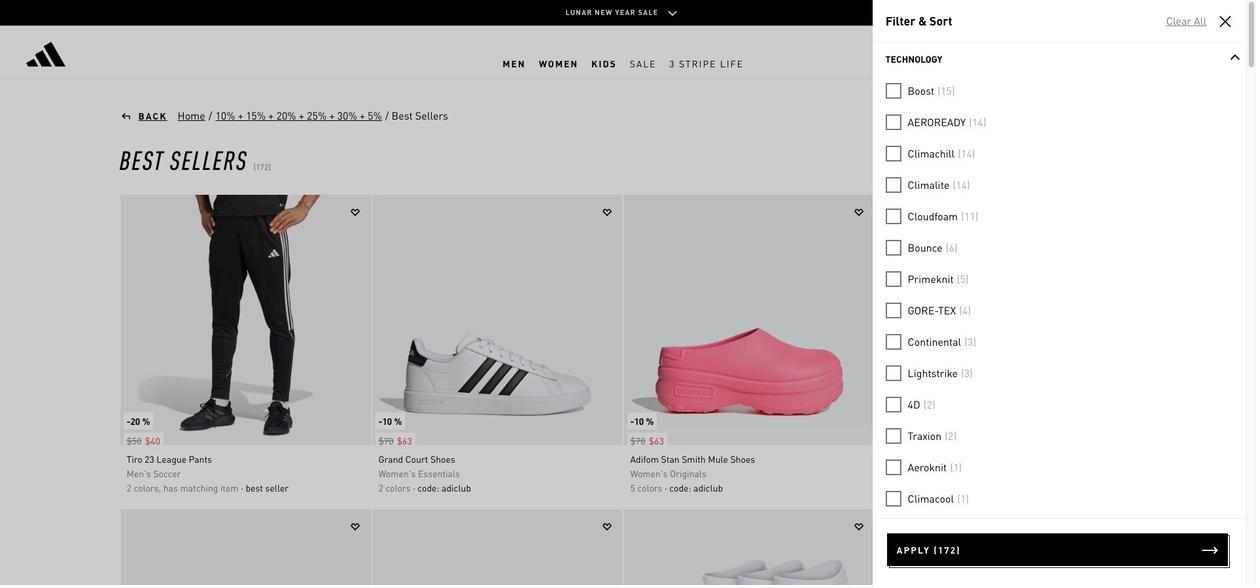 Task type: describe. For each thing, give the bounding box(es) containing it.
$70 $63 for grand
[[379, 435, 412, 447]]

home link
[[177, 108, 206, 124]]

adifom
[[631, 454, 659, 465]]

plus
[[886, 6, 907, 20]]

4d (2)
[[908, 398, 936, 412]]

5
[[631, 482, 636, 494]]

(14) for climalite (14)
[[953, 178, 971, 192]]

10% + 15% + 20% + 25% + 30% + 5%
[[216, 109, 382, 122]]

-10 % for adifom stan smith mule shoes women's originals 5 colors · code: adiclub
[[631, 416, 654, 427]]

lunar new year sale
[[566, 8, 659, 17]]

gore-
[[908, 304, 939, 317]]

gore-tex (4)
[[908, 304, 972, 317]]

traxion (2)
[[908, 429, 957, 443]]

colors inside the grand court shoes women's essentials 2 colors · code: adiclub
[[386, 482, 411, 494]]

league for tiro 23 league pants men's soccer 2 colors, has matching item · best seller
[[157, 454, 187, 465]]

best sellers
[[392, 109, 448, 122]]

men's soccer black tiro 23 league pants image for tiro 23 league pants men's soccer 2 colors, has matching item
[[876, 195, 1127, 446]]

men's for tiro 23 league pants men's soccer 2 colors, has matching item · best seller
[[127, 468, 151, 480]]

(3) for lightstrike (3)
[[962, 367, 973, 380]]

4 + from the left
[[329, 109, 335, 122]]

continental
[[908, 335, 962, 349]]

size
[[909, 6, 929, 20]]

bounce
[[908, 241, 943, 255]]

1 $50 from the left
[[127, 435, 142, 447]]

2 -20 % from the left
[[883, 416, 906, 427]]

adifom stan smith mule shoes women's originals 5 colors · code: adiclub
[[631, 454, 756, 494]]

grand
[[379, 454, 403, 465]]

$63 for grand
[[397, 435, 412, 447]]

code: inside the grand court shoes women's essentials 2 colors · code: adiclub
[[418, 482, 440, 494]]

cloudfoam
[[908, 209, 958, 223]]

(4)
[[960, 304, 972, 317]]

year
[[615, 8, 636, 17]]

climalite (14)
[[908, 178, 971, 192]]

· inside 'adifom stan smith mule shoes women's originals 5 colors · code: adiclub'
[[665, 482, 668, 494]]

15%
[[246, 109, 266, 122]]

30%
[[337, 109, 357, 122]]

· inside the grand court shoes women's essentials 2 colors · code: adiclub
[[413, 482, 416, 494]]

4d
[[908, 398, 921, 412]]

% for tiro
[[142, 416, 150, 427]]

23 for tiro 23 league pants men's soccer 2 colors, has matching item · best seller
[[145, 454, 154, 465]]

colors inside 'adifom stan smith mule shoes women's originals 5 colors · code: adiclub'
[[638, 482, 663, 494]]

sellers for best sellers [172]
[[170, 143, 248, 176]]

lightstrike
[[908, 367, 958, 380]]

primeknit (5)
[[908, 272, 969, 286]]

technology
[[886, 53, 943, 65]]

tiro 23 league pants men's soccer 2 colors, has matching item · best seller
[[127, 454, 289, 494]]

25%
[[307, 109, 327, 122]]

colors, for tiro 23 league pants men's soccer 2 colors, has matching item · best seller
[[134, 482, 161, 494]]

2 20 from the left
[[887, 416, 896, 427]]

2 $50 $40 from the left
[[883, 435, 916, 447]]

cloudfoam (11)
[[908, 209, 979, 223]]

- for tiro 23 league pants men's soccer 2 colors, has matching item · best seller
[[127, 416, 131, 427]]

climachill
[[908, 147, 955, 160]]

climaproof
[[908, 524, 960, 537]]

(1) for aeroknit (1)
[[951, 461, 963, 475]]

home
[[178, 109, 205, 122]]

all
[[1194, 14, 1207, 27]]

boost
[[908, 84, 935, 98]]

(14) for aeroready (14)
[[970, 115, 987, 129]]

climacool
[[908, 492, 955, 506]]

$70 $63 for adifom
[[631, 435, 664, 447]]

shoes inside 'adifom stan smith mule shoes women's originals 5 colors · code: adiclub'
[[731, 454, 756, 465]]

tiro for tiro 23 league pants men's soccer 2 colors, has matching item
[[883, 454, 899, 465]]

(6)
[[946, 241, 958, 255]]

league for tiro 23 league pants men's soccer 2 colors, has matching item
[[913, 454, 943, 465]]

women's originals pink adifom stan smith mule shoes image
[[624, 195, 875, 446]]

10%
[[216, 109, 235, 122]]

lightstrike (3)
[[908, 367, 973, 380]]

women's essentials white grand court shoes image
[[372, 195, 623, 446]]

women's originals white classic superlite no-show socks 6 pairs image
[[624, 510, 875, 586]]

10 for adifom stan smith mule shoes women's originals 5 colors · code: adiclub
[[635, 416, 644, 427]]

aeroready
[[908, 115, 966, 129]]

boost (15)
[[908, 84, 956, 98]]

3 + from the left
[[299, 109, 304, 122]]

1 $40 from the left
[[145, 435, 160, 447]]

filter
[[886, 13, 916, 28]]

20%
[[277, 109, 296, 122]]

1 -20 % from the left
[[127, 416, 150, 427]]

heat.rdy link
[[873, 547, 1247, 578]]

(2) for traxion (2)
[[945, 429, 957, 443]]

sort
[[930, 13, 953, 28]]

climaproof link
[[873, 515, 1247, 547]]

sale
[[639, 8, 659, 17]]

back button
[[119, 109, 167, 122]]

10 for grand court shoes women's essentials 2 colors · code: adiclub
[[383, 416, 392, 427]]

court
[[406, 454, 428, 465]]

aeroknit (1)
[[908, 461, 963, 475]]

10% + 15% + 20% + 25% + 30% + 5% link
[[215, 108, 383, 124]]

-10 % for grand court shoes women's essentials 2 colors · code: adiclub
[[379, 416, 402, 427]]

smith
[[682, 454, 706, 465]]

2 $40 from the left
[[901, 435, 916, 447]]

women's inside 'adifom stan smith mule shoes women's originals 5 colors · code: adiclub'
[[631, 468, 668, 480]]

new
[[595, 8, 613, 17]]

climalite
[[908, 178, 950, 192]]

originals
[[670, 468, 707, 480]]

1 $50 $40 from the left
[[127, 435, 160, 447]]

bounce (6)
[[908, 241, 958, 255]]

pants for tiro 23 league pants men's soccer 2 colors, has matching item
[[945, 454, 968, 465]]

(14) for climachill (14)
[[958, 147, 976, 160]]

code: inside 'adifom stan smith mule shoes women's originals 5 colors · code: adiclub'
[[670, 482, 692, 494]]

5 + from the left
[[360, 109, 365, 122]]



Task type: locate. For each thing, give the bounding box(es) containing it.
primeknit
[[908, 272, 954, 286]]

plus size
[[886, 6, 929, 20]]

$40
[[145, 435, 160, 447], [901, 435, 916, 447]]

-
[[127, 416, 131, 427], [379, 416, 383, 427], [631, 416, 635, 427], [883, 416, 887, 427]]

(2) right 4d
[[924, 398, 936, 412]]

0 horizontal spatial women's
[[379, 468, 416, 480]]

$63 for adifom
[[649, 435, 664, 447]]

1 · from the left
[[241, 482, 243, 494]]

(1) right aeroknit
[[951, 461, 963, 475]]

· down court
[[413, 482, 416, 494]]

[172]
[[254, 162, 271, 172]]

best right 5%
[[392, 109, 413, 122]]

4 - from the left
[[883, 416, 887, 427]]

back
[[138, 110, 167, 122]]

climacool (1)
[[908, 492, 970, 506]]

1 matching from the left
[[180, 482, 218, 494]]

$70 $63
[[379, 435, 412, 447], [631, 435, 664, 447]]

1 league from the left
[[157, 454, 187, 465]]

0 horizontal spatial colors,
[[134, 482, 161, 494]]

1 horizontal spatial women's
[[631, 468, 668, 480]]

2 - from the left
[[379, 416, 383, 427]]

aeroknit
[[908, 461, 947, 475]]

(3) for continental (3)
[[965, 335, 977, 349]]

23 inside tiro 23 league pants men's soccer 2 colors, has matching item
[[901, 454, 910, 465]]

colors, inside tiro 23 league pants men's soccer 2 colors, has matching item
[[890, 482, 917, 494]]

$63 up court
[[397, 435, 412, 447]]

adiclub down 'essentials'
[[442, 482, 471, 494]]

2 league from the left
[[913, 454, 943, 465]]

10 up the adifom
[[635, 416, 644, 427]]

%
[[142, 416, 150, 427], [394, 416, 402, 427], [646, 416, 654, 427], [898, 416, 906, 427]]

1 horizontal spatial matching
[[936, 482, 974, 494]]

2 code: from the left
[[670, 482, 692, 494]]

pants
[[189, 454, 212, 465], [945, 454, 968, 465]]

1 horizontal spatial best
[[392, 109, 413, 122]]

0 horizontal spatial pants
[[189, 454, 212, 465]]

1 horizontal spatial $50
[[883, 435, 898, 447]]

1 soccer from the left
[[153, 468, 181, 480]]

1 $70 $63 from the left
[[379, 435, 412, 447]]

grand court shoes women's essentials 2 colors · code: adiclub
[[379, 454, 471, 494]]

+ right "10%"
[[238, 109, 243, 122]]

women's running black ultraboost 20 running shoes image
[[372, 510, 623, 586]]

0 horizontal spatial (2)
[[924, 398, 936, 412]]

colors, for tiro 23 league pants men's soccer 2 colors, has matching item
[[890, 482, 917, 494]]

0 horizontal spatial ·
[[241, 482, 243, 494]]

2 horizontal spatial 2
[[883, 482, 888, 494]]

has
[[163, 482, 178, 494], [920, 482, 934, 494]]

3 % from the left
[[646, 416, 654, 427]]

+ left 5%
[[360, 109, 365, 122]]

(1)
[[951, 461, 963, 475], [958, 492, 970, 506]]

matching for tiro 23 league pants men's soccer 2 colors, has matching item
[[936, 482, 974, 494]]

matching down aeroknit (1)
[[936, 482, 974, 494]]

0 horizontal spatial colors
[[386, 482, 411, 494]]

adiclub down originals
[[694, 482, 723, 494]]

1 - from the left
[[127, 416, 131, 427]]

women's down the adifom
[[631, 468, 668, 480]]

league inside tiro 23 league pants men's soccer 2 colors, has matching item · best seller
[[157, 454, 187, 465]]

3 2 from the left
[[883, 482, 888, 494]]

10 up grand
[[383, 416, 392, 427]]

0 horizontal spatial sellers
[[170, 143, 248, 176]]

1 men's soccer black tiro 23 league pants image from the left
[[120, 195, 371, 446]]

men's soccer black tiro 23 league pants image
[[120, 195, 371, 446], [876, 195, 1127, 446]]

2 adiclub from the left
[[694, 482, 723, 494]]

continental (3)
[[908, 335, 977, 349]]

1 horizontal spatial soccer
[[909, 468, 937, 480]]

men's inside tiro 23 league pants men's soccer 2 colors, has matching item
[[883, 468, 907, 480]]

filter & sort
[[886, 13, 953, 28]]

(3)
[[965, 335, 977, 349], [962, 367, 973, 380]]

item left best
[[220, 482, 239, 494]]

pants for tiro 23 league pants men's soccer 2 colors, has matching item · best seller
[[189, 454, 212, 465]]

sellers down home link
[[170, 143, 248, 176]]

matching inside tiro 23 league pants men's soccer 2 colors, has matching item · best seller
[[180, 482, 218, 494]]

1 2 from the left
[[127, 482, 132, 494]]

1 horizontal spatial colors
[[638, 482, 663, 494]]

item right climacool (1) on the right of the page
[[977, 482, 995, 494]]

+ right 20%
[[299, 109, 304, 122]]

1 adiclub from the left
[[442, 482, 471, 494]]

$50
[[127, 435, 142, 447], [883, 435, 898, 447]]

(2)
[[924, 398, 936, 412], [945, 429, 957, 443]]

2 horizontal spatial ·
[[665, 482, 668, 494]]

2 for tiro 23 league pants men's soccer 2 colors, has matching item
[[883, 482, 888, 494]]

shoes right mule
[[731, 454, 756, 465]]

$70 $63 up the adifom
[[631, 435, 664, 447]]

0 horizontal spatial league
[[157, 454, 187, 465]]

+
[[238, 109, 243, 122], [268, 109, 274, 122], [299, 109, 304, 122], [329, 109, 335, 122], [360, 109, 365, 122]]

1 horizontal spatial sellers
[[416, 109, 448, 122]]

- for adifom stan smith mule shoes women's originals 5 colors · code: adiclub
[[631, 416, 635, 427]]

soccer
[[153, 468, 181, 480], [909, 468, 937, 480]]

adiclub inside 'adifom stan smith mule shoes women's originals 5 colors · code: adiclub'
[[694, 482, 723, 494]]

(14)
[[970, 115, 987, 129], [958, 147, 976, 160], [953, 178, 971, 192]]

1 women's from the left
[[379, 468, 416, 480]]

-10 % up grand
[[379, 416, 402, 427]]

1 vertical spatial (14)
[[958, 147, 976, 160]]

2 % from the left
[[394, 416, 402, 427]]

aeroready (14)
[[908, 115, 987, 129]]

2 men's soccer black tiro 23 league pants image from the left
[[876, 195, 1127, 446]]

1 % from the left
[[142, 416, 150, 427]]

2 shoes from the left
[[731, 454, 756, 465]]

matching left best
[[180, 482, 218, 494]]

1 horizontal spatial pants
[[945, 454, 968, 465]]

(2) for 4d (2)
[[924, 398, 936, 412]]

1 horizontal spatial 2
[[379, 482, 384, 494]]

adiclub inside the grand court shoes women's essentials 2 colors · code: adiclub
[[442, 482, 471, 494]]

· down stan
[[665, 482, 668, 494]]

1 $63 from the left
[[397, 435, 412, 447]]

1 has from the left
[[163, 482, 178, 494]]

tex
[[939, 304, 957, 317]]

code:
[[418, 482, 440, 494], [670, 482, 692, 494]]

men's inside tiro 23 league pants men's soccer 2 colors, has matching item · best seller
[[127, 468, 151, 480]]

1 23 from the left
[[145, 454, 154, 465]]

matching inside tiro 23 league pants men's soccer 2 colors, has matching item
[[936, 482, 974, 494]]

code: down 'essentials'
[[418, 482, 440, 494]]

pants inside tiro 23 league pants men's soccer 2 colors, has matching item
[[945, 454, 968, 465]]

+ left 20%
[[268, 109, 274, 122]]

2 -10 % from the left
[[631, 416, 654, 427]]

1 $70 from the left
[[379, 435, 394, 447]]

2 colors from the left
[[638, 482, 663, 494]]

-10 % up the adifom
[[631, 416, 654, 427]]

0 horizontal spatial matching
[[180, 482, 218, 494]]

1 -10 % from the left
[[379, 416, 402, 427]]

soccer inside tiro 23 league pants men's soccer 2 colors, has matching item
[[909, 468, 937, 480]]

2 men's from the left
[[883, 468, 907, 480]]

0 horizontal spatial 10
[[383, 416, 392, 427]]

$70 $63 up grand
[[379, 435, 412, 447]]

1 colors from the left
[[386, 482, 411, 494]]

women's
[[379, 468, 416, 480], [631, 468, 668, 480]]

tiro
[[127, 454, 142, 465], [883, 454, 899, 465]]

1 horizontal spatial 23
[[901, 454, 910, 465]]

0 horizontal spatial men's
[[127, 468, 151, 480]]

colors, inside tiro 23 league pants men's soccer 2 colors, has matching item · best seller
[[134, 482, 161, 494]]

1 horizontal spatial (2)
[[945, 429, 957, 443]]

- for grand court shoes women's essentials 2 colors · code: adiclub
[[379, 416, 383, 427]]

code: down originals
[[670, 482, 692, 494]]

(3) down (4)
[[965, 335, 977, 349]]

4 % from the left
[[898, 416, 906, 427]]

0 horizontal spatial $40
[[145, 435, 160, 447]]

2 has from the left
[[920, 482, 934, 494]]

(1) right climacool
[[958, 492, 970, 506]]

(2) right the traxion
[[945, 429, 957, 443]]

essentials
[[418, 468, 460, 480]]

0 horizontal spatial -20 %
[[127, 416, 150, 427]]

1 horizontal spatial -20 %
[[883, 416, 906, 427]]

women's inside the grand court shoes women's essentials 2 colors · code: adiclub
[[379, 468, 416, 480]]

soccer for tiro 23 league pants men's soccer 2 colors, has matching item · best seller
[[153, 468, 181, 480]]

$70
[[379, 435, 394, 447], [631, 435, 646, 447]]

seller
[[265, 482, 289, 494]]

1 horizontal spatial item
[[977, 482, 995, 494]]

2 · from the left
[[413, 482, 416, 494]]

men's for tiro 23 league pants men's soccer 2 colors, has matching item
[[883, 468, 907, 480]]

(14) right climachill
[[958, 147, 976, 160]]

(1) for climacool (1)
[[958, 492, 970, 506]]

lunar
[[566, 8, 593, 17]]

women's down grand
[[379, 468, 416, 480]]

1 vertical spatial (1)
[[958, 492, 970, 506]]

2
[[127, 482, 132, 494], [379, 482, 384, 494], [883, 482, 888, 494]]

1 horizontal spatial code:
[[670, 482, 692, 494]]

mule
[[708, 454, 729, 465]]

2 tiro from the left
[[883, 454, 899, 465]]

1 horizontal spatial shoes
[[731, 454, 756, 465]]

main navigation element
[[298, 48, 949, 79]]

0 horizontal spatial $70
[[379, 435, 394, 447]]

sellers for best sellers
[[416, 109, 448, 122]]

0 horizontal spatial -10 %
[[379, 416, 402, 427]]

0 horizontal spatial shoes
[[431, 454, 455, 465]]

colors down grand
[[386, 482, 411, 494]]

1 horizontal spatial men's
[[883, 468, 907, 480]]

pants inside tiro 23 league pants men's soccer 2 colors, has matching item · best seller
[[189, 454, 212, 465]]

2 inside tiro 23 league pants men's soccer 2 colors, has matching item · best seller
[[127, 482, 132, 494]]

-20 %
[[127, 416, 150, 427], [883, 416, 906, 427]]

1 vertical spatial best
[[119, 143, 164, 176]]

% for adifom
[[646, 416, 654, 427]]

(3) right the lightstrike on the right of page
[[962, 367, 973, 380]]

climachill (14)
[[908, 147, 976, 160]]

1 code: from the left
[[418, 482, 440, 494]]

clear
[[1167, 14, 1192, 27]]

· left best
[[241, 482, 243, 494]]

1 horizontal spatial 20
[[887, 416, 896, 427]]

league inside tiro 23 league pants men's soccer 2 colors, has matching item
[[913, 454, 943, 465]]

0 horizontal spatial best
[[119, 143, 164, 176]]

1 horizontal spatial 10
[[635, 416, 644, 427]]

0 horizontal spatial men's soccer black tiro 23 league pants image
[[120, 195, 371, 446]]

1 + from the left
[[238, 109, 243, 122]]

20
[[131, 416, 140, 427], [887, 416, 896, 427]]

1 colors, from the left
[[134, 482, 161, 494]]

1 horizontal spatial $40
[[901, 435, 916, 447]]

best down back button
[[119, 143, 164, 176]]

soccer for tiro 23 league pants men's soccer 2 colors, has matching item
[[909, 468, 937, 480]]

0 horizontal spatial $50 $40
[[127, 435, 160, 447]]

2 $63 from the left
[[649, 435, 664, 447]]

(14) right aeroready
[[970, 115, 987, 129]]

2 matching from the left
[[936, 482, 974, 494]]

23
[[145, 454, 154, 465], [901, 454, 910, 465]]

best
[[246, 482, 263, 494]]

1 horizontal spatial $70
[[631, 435, 646, 447]]

item for tiro 23 league pants men's soccer 2 colors, has matching item · best seller
[[220, 482, 239, 494]]

has for tiro 23 league pants men's soccer 2 colors, has matching item
[[920, 482, 934, 494]]

0 horizontal spatial has
[[163, 482, 178, 494]]

tiro inside tiro 23 league pants men's soccer 2 colors, has matching item · best seller
[[127, 454, 142, 465]]

tiro 23 league pants men's soccer 2 colors, has matching item
[[883, 454, 995, 494]]

0 vertical spatial (1)
[[951, 461, 963, 475]]

$40 up tiro 23 league pants men's soccer 2 colors, has matching item · best seller
[[145, 435, 160, 447]]

item inside tiro 23 league pants men's soccer 2 colors, has matching item · best seller
[[220, 482, 239, 494]]

0 horizontal spatial soccer
[[153, 468, 181, 480]]

1 horizontal spatial colors,
[[890, 482, 917, 494]]

1 shoes from the left
[[431, 454, 455, 465]]

clear all link
[[1166, 14, 1208, 28]]

0 vertical spatial best
[[392, 109, 413, 122]]

0 horizontal spatial $63
[[397, 435, 412, 447]]

1 horizontal spatial adiclub
[[694, 482, 723, 494]]

1 horizontal spatial tiro
[[883, 454, 899, 465]]

2 + from the left
[[268, 109, 274, 122]]

sellers right 5%
[[416, 109, 448, 122]]

0 vertical spatial (14)
[[970, 115, 987, 129]]

0 vertical spatial (3)
[[965, 335, 977, 349]]

men's
[[127, 468, 151, 480], [883, 468, 907, 480]]

$50 $40
[[127, 435, 160, 447], [883, 435, 916, 447]]

$70 up grand
[[379, 435, 394, 447]]

best sellers [172]
[[119, 143, 271, 176]]

has inside tiro 23 league pants men's soccer 2 colors, has matching item
[[920, 482, 934, 494]]

1 vertical spatial (2)
[[945, 429, 957, 443]]

1 tiro from the left
[[127, 454, 142, 465]]

23 for tiro 23 league pants men's soccer 2 colors, has matching item
[[901, 454, 910, 465]]

0 horizontal spatial item
[[220, 482, 239, 494]]

1 horizontal spatial $50 $40
[[883, 435, 916, 447]]

item for tiro 23 league pants men's soccer 2 colors, has matching item
[[977, 482, 995, 494]]

1 vertical spatial (3)
[[962, 367, 973, 380]]

0 vertical spatial (2)
[[924, 398, 936, 412]]

2 inside tiro 23 league pants men's soccer 2 colors, has matching item
[[883, 482, 888, 494]]

2 $70 $63 from the left
[[631, 435, 664, 447]]

2 23 from the left
[[901, 454, 910, 465]]

1 20 from the left
[[131, 416, 140, 427]]

2 pants from the left
[[945, 454, 968, 465]]

0 horizontal spatial adiclub
[[442, 482, 471, 494]]

0 horizontal spatial $70 $63
[[379, 435, 412, 447]]

&
[[919, 13, 927, 28]]

originals black crazy 8 shoes image
[[876, 510, 1127, 586]]

$70 up the adifom
[[631, 435, 646, 447]]

$70 for grand
[[379, 435, 394, 447]]

apply (172) button
[[887, 534, 1229, 567]]

plus size link
[[873, 0, 1247, 29]]

2 item from the left
[[977, 482, 995, 494]]

1 horizontal spatial -10 %
[[631, 416, 654, 427]]

clear all
[[1167, 14, 1207, 27]]

matching for tiro 23 league pants men's soccer 2 colors, has matching item · best seller
[[180, 482, 218, 494]]

2 vertical spatial (14)
[[953, 178, 971, 192]]

soccer inside tiro 23 league pants men's soccer 2 colors, has matching item · best seller
[[153, 468, 181, 480]]

2 $70 from the left
[[631, 435, 646, 447]]

traxion
[[908, 429, 942, 443]]

1 horizontal spatial has
[[920, 482, 934, 494]]

0 horizontal spatial $50
[[127, 435, 142, 447]]

has for tiro 23 league pants men's soccer 2 colors, has matching item · best seller
[[163, 482, 178, 494]]

heat.rdy
[[908, 555, 954, 569]]

0 horizontal spatial tiro
[[127, 454, 142, 465]]

best for best sellers
[[392, 109, 413, 122]]

23 inside tiro 23 league pants men's soccer 2 colors, has matching item · best seller
[[145, 454, 154, 465]]

3 - from the left
[[631, 416, 635, 427]]

-10 %
[[379, 416, 402, 427], [631, 416, 654, 427]]

2 $50 from the left
[[883, 435, 898, 447]]

colors right 5
[[638, 482, 663, 494]]

2 inside the grand court shoes women's essentials 2 colors · code: adiclub
[[379, 482, 384, 494]]

5%
[[368, 109, 382, 122]]

1 vertical spatial sellers
[[170, 143, 248, 176]]

shoes inside the grand court shoes women's essentials 2 colors · code: adiclub
[[431, 454, 455, 465]]

1 pants from the left
[[189, 454, 212, 465]]

1 horizontal spatial $63
[[649, 435, 664, 447]]

colors
[[386, 482, 411, 494], [638, 482, 663, 494]]

0 horizontal spatial 23
[[145, 454, 154, 465]]

2 soccer from the left
[[909, 468, 937, 480]]

best for best sellers [172]
[[119, 143, 164, 176]]

0 horizontal spatial code:
[[418, 482, 440, 494]]

tiro inside tiro 23 league pants men's soccer 2 colors, has matching item
[[883, 454, 899, 465]]

matching
[[180, 482, 218, 494], [936, 482, 974, 494]]

$40 up aeroknit
[[901, 435, 916, 447]]

(11)
[[962, 209, 979, 223]]

1 horizontal spatial $70 $63
[[631, 435, 664, 447]]

0 horizontal spatial 2
[[127, 482, 132, 494]]

$63 up the adifom
[[649, 435, 664, 447]]

3 · from the left
[[665, 482, 668, 494]]

1 10 from the left
[[383, 416, 392, 427]]

2 women's from the left
[[631, 468, 668, 480]]

· inside tiro 23 league pants men's soccer 2 colors, has matching item · best seller
[[241, 482, 243, 494]]

(15)
[[938, 84, 956, 98]]

women's originals white superstar xlg shoes image
[[120, 510, 371, 586]]

1 item from the left
[[220, 482, 239, 494]]

1 horizontal spatial ·
[[413, 482, 416, 494]]

2 for tiro 23 league pants men's soccer 2 colors, has matching item · best seller
[[127, 482, 132, 494]]

tiro for tiro 23 league pants men's soccer 2 colors, has matching item · best seller
[[127, 454, 142, 465]]

2 colors, from the left
[[890, 482, 917, 494]]

% for grand
[[394, 416, 402, 427]]

colors,
[[134, 482, 161, 494], [890, 482, 917, 494]]

shoes up 'essentials'
[[431, 454, 455, 465]]

apply (172)
[[897, 545, 961, 556]]

(5)
[[958, 272, 969, 286]]

2 10 from the left
[[635, 416, 644, 427]]

2 2 from the left
[[379, 482, 384, 494]]

has inside tiro 23 league pants men's soccer 2 colors, has matching item · best seller
[[163, 482, 178, 494]]

1 men's from the left
[[127, 468, 151, 480]]

men's soccer black tiro 23 league pants image for tiro 23 league pants men's soccer 2 colors, has matching item · best seller
[[120, 195, 371, 446]]

1 horizontal spatial men's soccer black tiro 23 league pants image
[[876, 195, 1127, 446]]

1 horizontal spatial league
[[913, 454, 943, 465]]

0 horizontal spatial 20
[[131, 416, 140, 427]]

+ left 30%
[[329, 109, 335, 122]]

$70 for adifom
[[631, 435, 646, 447]]

item inside tiro 23 league pants men's soccer 2 colors, has matching item
[[977, 482, 995, 494]]

shoes
[[431, 454, 455, 465], [731, 454, 756, 465]]

best
[[392, 109, 413, 122], [119, 143, 164, 176]]

(14) up (11)
[[953, 178, 971, 192]]

league
[[157, 454, 187, 465], [913, 454, 943, 465]]

0 vertical spatial sellers
[[416, 109, 448, 122]]

stan
[[662, 454, 680, 465]]



Task type: vqa. For each thing, say whether or not it's contained in the screenshot.


